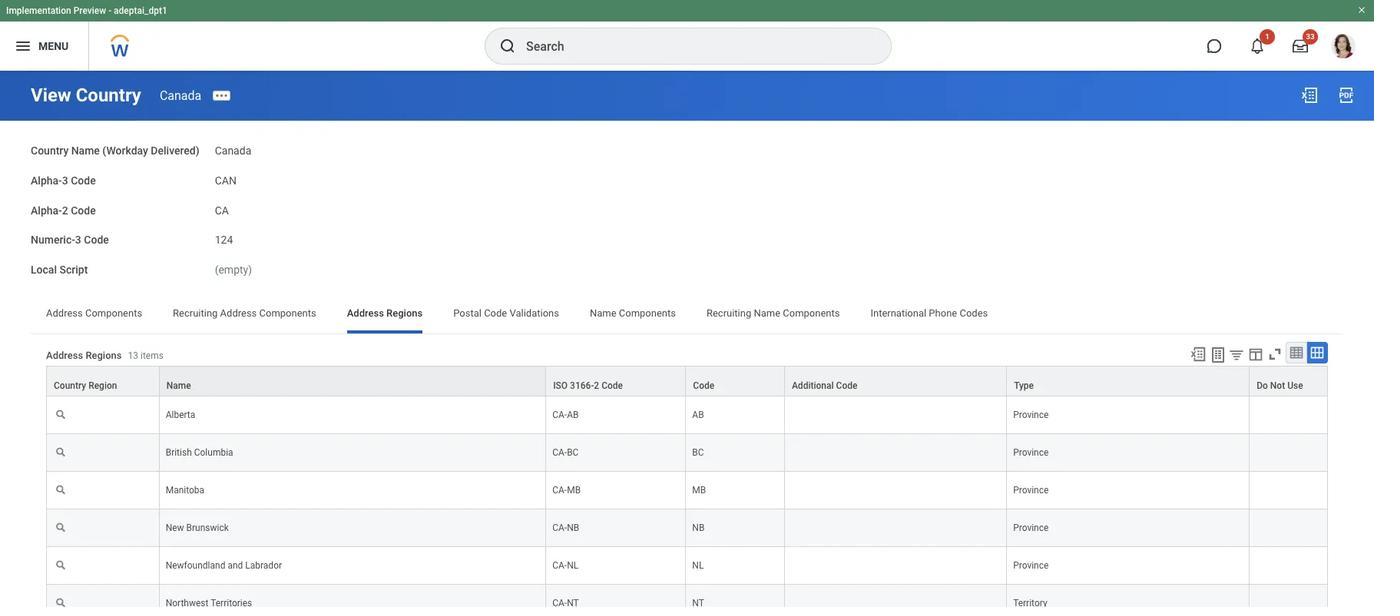 Task type: locate. For each thing, give the bounding box(es) containing it.
1 components from the left
[[85, 307, 142, 319]]

tab list inside view country main content
[[31, 296, 1344, 333]]

recruiting up code popup button
[[707, 307, 752, 319]]

1 horizontal spatial canada
[[215, 144, 251, 157]]

name
[[71, 144, 100, 157], [590, 307, 617, 319], [754, 307, 781, 319], [167, 380, 191, 391]]

country for region
[[54, 380, 86, 391]]

ca-mb
[[553, 485, 581, 496]]

7 row from the top
[[46, 585, 1329, 607]]

33 button
[[1284, 29, 1319, 63]]

canada link
[[160, 88, 202, 103]]

1 horizontal spatial recruiting
[[707, 307, 752, 319]]

view country
[[31, 85, 141, 106]]

address down (empty)
[[220, 307, 257, 319]]

regions inside tab list
[[387, 307, 423, 319]]

components
[[85, 307, 142, 319], [259, 307, 316, 319], [619, 307, 676, 319], [783, 307, 840, 319]]

ab down code popup button
[[693, 409, 704, 420]]

inbox large image
[[1293, 38, 1309, 54]]

country inside popup button
[[54, 380, 86, 391]]

0 horizontal spatial recruiting
[[173, 307, 218, 319]]

numeric-3 code element
[[215, 225, 233, 247]]

ab
[[567, 409, 579, 420], [693, 409, 704, 420]]

alpha- up alpha-2 code
[[31, 174, 62, 187]]

2 alpha- from the top
[[31, 204, 62, 216]]

1 horizontal spatial ab
[[693, 409, 704, 420]]

address down the local script
[[46, 307, 83, 319]]

do not use button
[[1250, 366, 1328, 396]]

name button
[[160, 366, 546, 396]]

3
[[62, 174, 68, 187], [75, 234, 81, 246]]

2 row from the top
[[46, 396, 1329, 434]]

1 button
[[1241, 29, 1276, 63]]

0 horizontal spatial regions
[[86, 350, 122, 361]]

1 horizontal spatial regions
[[387, 307, 423, 319]]

0 horizontal spatial mb
[[567, 485, 581, 496]]

menu button
[[0, 22, 89, 71]]

3 for numeric-
[[75, 234, 81, 246]]

do
[[1257, 380, 1269, 391]]

regions for address regions 13 items
[[86, 350, 122, 361]]

labrador
[[245, 560, 282, 571]]

0 vertical spatial regions
[[387, 307, 423, 319]]

3 province from the top
[[1014, 485, 1049, 496]]

alpha-3 code element
[[215, 165, 237, 188]]

3 components from the left
[[619, 307, 676, 319]]

country up alpha-3 code
[[31, 144, 69, 157]]

name up alberta
[[167, 380, 191, 391]]

-
[[108, 5, 112, 16]]

1 alpha- from the top
[[31, 174, 62, 187]]

province
[[1014, 409, 1049, 420], [1014, 447, 1049, 458], [1014, 485, 1049, 496], [1014, 522, 1049, 533], [1014, 560, 1049, 571]]

1 mb from the left
[[567, 485, 581, 496]]

row containing manitoba
[[46, 472, 1329, 509]]

ca- down iso
[[553, 409, 567, 420]]

nl
[[567, 560, 579, 571], [693, 560, 704, 571]]

1 horizontal spatial mb
[[693, 485, 706, 496]]

0 horizontal spatial 3
[[62, 174, 68, 187]]

ca-
[[553, 409, 567, 420], [553, 447, 567, 458], [553, 485, 567, 496], [553, 522, 567, 533], [553, 560, 567, 571]]

0 vertical spatial 3
[[62, 174, 68, 187]]

1 horizontal spatial nl
[[693, 560, 704, 571]]

ca- down ca-bc at left bottom
[[553, 485, 567, 496]]

2
[[62, 204, 68, 216], [594, 380, 600, 391]]

regions up the country region popup button
[[86, 350, 122, 361]]

address regions 13 items
[[46, 350, 164, 361]]

2 components from the left
[[259, 307, 316, 319]]

124
[[215, 234, 233, 246]]

1 province from the top
[[1014, 409, 1049, 420]]

recruiting for recruiting address components
[[173, 307, 218, 319]]

1 vertical spatial 2
[[594, 380, 600, 391]]

canada for country name (workday delivered) element
[[215, 144, 251, 157]]

country up the country name (workday delivered)
[[76, 85, 141, 106]]

delivered)
[[151, 144, 200, 157]]

nb
[[567, 522, 580, 533], [693, 522, 705, 533]]

ca- for nl
[[553, 560, 567, 571]]

alpha- up numeric-
[[31, 204, 62, 216]]

tab list containing address components
[[31, 296, 1344, 333]]

1 ab from the left
[[567, 409, 579, 420]]

5 province element from the top
[[1014, 557, 1049, 571]]

bc
[[567, 447, 579, 458], [693, 447, 704, 458]]

manitoba
[[166, 485, 205, 496]]

country region button
[[47, 366, 159, 396]]

alpha- for 3
[[31, 174, 62, 187]]

territory element
[[1014, 595, 1048, 607]]

numeric-3 code
[[31, 234, 109, 246]]

iso
[[553, 380, 568, 391]]

code button
[[687, 366, 785, 396]]

3 up alpha-2 code
[[62, 174, 68, 187]]

0 vertical spatial 2
[[62, 204, 68, 216]]

can
[[215, 174, 237, 187]]

row
[[46, 366, 1329, 396], [46, 396, 1329, 434], [46, 434, 1329, 472], [46, 472, 1329, 509], [46, 509, 1329, 547], [46, 547, 1329, 585], [46, 585, 1329, 607]]

1 horizontal spatial bc
[[693, 447, 704, 458]]

alberta
[[166, 409, 195, 420]]

1 horizontal spatial nb
[[693, 522, 705, 533]]

2 right iso
[[594, 380, 600, 391]]

type
[[1015, 380, 1034, 391]]

validations
[[510, 307, 559, 319]]

canada
[[160, 88, 202, 103], [215, 144, 251, 157]]

2 nl from the left
[[693, 560, 704, 571]]

5 province from the top
[[1014, 560, 1049, 571]]

ca- for ab
[[553, 409, 567, 420]]

code
[[71, 174, 96, 187], [71, 204, 96, 216], [84, 234, 109, 246], [484, 307, 507, 319], [602, 380, 623, 391], [693, 380, 715, 391], [837, 380, 858, 391]]

preview
[[74, 5, 106, 16]]

(empty)
[[215, 264, 252, 276]]

0 horizontal spatial nb
[[567, 522, 580, 533]]

5 ca- from the top
[[553, 560, 567, 571]]

toolbar
[[1183, 342, 1329, 366]]

additional code
[[792, 380, 858, 391]]

1 vertical spatial alpha-
[[31, 204, 62, 216]]

local
[[31, 264, 57, 276]]

name up code popup button
[[754, 307, 781, 319]]

3 province element from the top
[[1014, 482, 1049, 496]]

2 down alpha-3 code
[[62, 204, 68, 216]]

ca- down ca-nb
[[553, 560, 567, 571]]

1 vertical spatial 3
[[75, 234, 81, 246]]

2 inside iso 3166-2 code popup button
[[594, 380, 600, 391]]

4 ca- from the top
[[553, 522, 567, 533]]

1 row from the top
[[46, 366, 1329, 396]]

recruiting down (empty)
[[173, 307, 218, 319]]

1 vertical spatial canada
[[215, 144, 251, 157]]

ca- down ca-ab at the left bottom
[[553, 447, 567, 458]]

international phone codes
[[871, 307, 988, 319]]

4 row from the top
[[46, 472, 1329, 509]]

2 ca- from the top
[[553, 447, 567, 458]]

address up name popup button
[[347, 307, 384, 319]]

2 vertical spatial country
[[54, 380, 86, 391]]

close environment banner image
[[1358, 5, 1367, 15]]

1 vertical spatial country
[[31, 144, 69, 157]]

tab list
[[31, 296, 1344, 333]]

1 horizontal spatial 3
[[75, 234, 81, 246]]

0 horizontal spatial canada
[[160, 88, 202, 103]]

0 horizontal spatial ab
[[567, 409, 579, 420]]

0 horizontal spatial bc
[[567, 447, 579, 458]]

country
[[76, 85, 141, 106], [31, 144, 69, 157], [54, 380, 86, 391]]

4 components from the left
[[783, 307, 840, 319]]

3 ca- from the top
[[553, 485, 567, 496]]

4 province element from the top
[[1014, 519, 1049, 533]]

type button
[[1008, 366, 1250, 396]]

1 ca- from the top
[[553, 409, 567, 420]]

british
[[166, 447, 192, 458]]

2 bc from the left
[[693, 447, 704, 458]]

13
[[128, 350, 138, 361]]

province element for nb
[[1014, 519, 1049, 533]]

notifications large image
[[1250, 38, 1266, 54]]

2 province element from the top
[[1014, 444, 1049, 458]]

5 row from the top
[[46, 509, 1329, 547]]

1 horizontal spatial 2
[[594, 380, 600, 391]]

2 nb from the left
[[693, 522, 705, 533]]

2 province from the top
[[1014, 447, 1049, 458]]

recruiting for recruiting name components
[[707, 307, 752, 319]]

ca- up the ca-nl
[[553, 522, 567, 533]]

3 up the script
[[75, 234, 81, 246]]

export to excel image
[[1190, 346, 1207, 363]]

postal
[[454, 307, 482, 319]]

recruiting
[[173, 307, 218, 319], [707, 307, 752, 319]]

province element
[[1014, 406, 1049, 420], [1014, 444, 1049, 458], [1014, 482, 1049, 496], [1014, 519, 1049, 533], [1014, 557, 1049, 571]]

6 row from the top
[[46, 547, 1329, 585]]

ab down 3166-
[[567, 409, 579, 420]]

click to view/edit grid preferences image
[[1248, 346, 1265, 363]]

0 vertical spatial country
[[76, 85, 141, 106]]

province for mb
[[1014, 485, 1049, 496]]

script
[[60, 264, 88, 276]]

regions left postal at the left of the page
[[387, 307, 423, 319]]

1 bc from the left
[[567, 447, 579, 458]]

international
[[871, 307, 927, 319]]

3 row from the top
[[46, 434, 1329, 472]]

country left the region at the bottom left of page
[[54, 380, 86, 391]]

row containing alberta
[[46, 396, 1329, 434]]

4 province from the top
[[1014, 522, 1049, 533]]

canada up delivered)
[[160, 88, 202, 103]]

cell
[[785, 396, 1008, 434], [1250, 396, 1329, 434], [785, 434, 1008, 472], [1250, 434, 1329, 472], [785, 472, 1008, 509], [1250, 472, 1329, 509], [785, 509, 1008, 547], [1250, 509, 1329, 547], [785, 547, 1008, 585], [1250, 547, 1329, 585], [785, 585, 1008, 607], [1250, 585, 1329, 607]]

0 vertical spatial alpha-
[[31, 174, 62, 187]]

regions
[[387, 307, 423, 319], [86, 350, 122, 361]]

iso 3166-2 code button
[[547, 366, 686, 396]]

newfoundland
[[166, 560, 226, 571]]

address
[[46, 307, 83, 319], [220, 307, 257, 319], [347, 307, 384, 319], [46, 350, 83, 361]]

menu
[[38, 40, 69, 52]]

1 vertical spatial regions
[[86, 350, 122, 361]]

codes
[[960, 307, 988, 319]]

0 horizontal spatial 2
[[62, 204, 68, 216]]

2 recruiting from the left
[[707, 307, 752, 319]]

and
[[228, 560, 243, 571]]

items
[[141, 350, 164, 361]]

1 province element from the top
[[1014, 406, 1049, 420]]

0 vertical spatial canada
[[160, 88, 202, 103]]

alpha-
[[31, 174, 62, 187], [31, 204, 62, 216]]

mb
[[567, 485, 581, 496], [693, 485, 706, 496]]

canada up alpha-3 code element on the left top of the page
[[215, 144, 251, 157]]

address up country region
[[46, 350, 83, 361]]

view country main content
[[0, 71, 1375, 607]]

0 horizontal spatial nl
[[567, 560, 579, 571]]

1 recruiting from the left
[[173, 307, 218, 319]]

menu banner
[[0, 0, 1375, 71]]

additional code button
[[785, 366, 1007, 396]]

implementation
[[6, 5, 71, 16]]



Task type: describe. For each thing, give the bounding box(es) containing it.
recruiting address components
[[173, 307, 316, 319]]

address for address regions
[[347, 307, 384, 319]]

phone
[[929, 307, 958, 319]]

canada for canada link
[[160, 88, 202, 103]]

address for address components
[[46, 307, 83, 319]]

not
[[1271, 380, 1286, 391]]

search image
[[499, 37, 517, 55]]

expand table image
[[1310, 345, 1326, 360]]

iso 3166-2 code
[[553, 380, 623, 391]]

alpha-3 code
[[31, 174, 96, 187]]

export to excel image
[[1301, 86, 1319, 105]]

row containing country region
[[46, 366, 1329, 396]]

regions for address regions
[[387, 307, 423, 319]]

alpha-2 code element
[[215, 195, 229, 218]]

1 nb from the left
[[567, 522, 580, 533]]

alpha-2 code
[[31, 204, 96, 216]]

fullscreen image
[[1267, 346, 1284, 363]]

1
[[1266, 32, 1270, 41]]

additional
[[792, 380, 834, 391]]

export to worksheets image
[[1210, 346, 1228, 364]]

row containing new brunswick
[[46, 509, 1329, 547]]

view
[[31, 85, 71, 106]]

alpha- for 2
[[31, 204, 62, 216]]

2 mb from the left
[[693, 485, 706, 496]]

ca- for mb
[[553, 485, 567, 496]]

country name (workday delivered)
[[31, 144, 200, 157]]

new brunswick
[[166, 522, 229, 533]]

british columbia
[[166, 447, 233, 458]]

country for name
[[31, 144, 69, 157]]

3 for alpha-
[[62, 174, 68, 187]]

country region
[[54, 380, 117, 391]]

brunswick
[[186, 522, 229, 533]]

row containing newfoundland and labrador
[[46, 547, 1329, 585]]

province for bc
[[1014, 447, 1049, 458]]

adeptai_dpt1
[[114, 5, 167, 16]]

name inside popup button
[[167, 380, 191, 391]]

ca-nb
[[553, 522, 580, 533]]

3166-
[[570, 380, 594, 391]]

notifications element
[[1339, 31, 1352, 43]]

table image
[[1290, 345, 1305, 360]]

toolbar inside view country main content
[[1183, 342, 1329, 366]]

local script
[[31, 264, 88, 276]]

1 nl from the left
[[567, 560, 579, 571]]

country name (workday delivered) element
[[215, 135, 251, 158]]

province element for ab
[[1014, 406, 1049, 420]]

Search Workday  search field
[[526, 29, 860, 63]]

province for nl
[[1014, 560, 1049, 571]]

columbia
[[194, 447, 233, 458]]

(workday
[[102, 144, 148, 157]]

select to filter grid data image
[[1229, 346, 1246, 363]]

code inside tab list
[[484, 307, 507, 319]]

name right validations
[[590, 307, 617, 319]]

region
[[88, 380, 117, 391]]

address components
[[46, 307, 142, 319]]

view printable version (pdf) image
[[1338, 86, 1356, 105]]

ca-bc
[[553, 447, 579, 458]]

2 ab from the left
[[693, 409, 704, 420]]

justify image
[[14, 37, 32, 55]]

province for nb
[[1014, 522, 1049, 533]]

ca-nl
[[553, 560, 579, 571]]

33
[[1307, 32, 1315, 41]]

province element for mb
[[1014, 482, 1049, 496]]

row containing british columbia
[[46, 434, 1329, 472]]

name up alpha-3 code
[[71, 144, 100, 157]]

use
[[1288, 380, 1304, 391]]

postal code validations
[[454, 307, 559, 319]]

numeric-
[[31, 234, 75, 246]]

province element for bc
[[1014, 444, 1049, 458]]

do not use
[[1257, 380, 1304, 391]]

newfoundland and labrador
[[166, 560, 282, 571]]

address regions
[[347, 307, 423, 319]]

recruiting name components
[[707, 307, 840, 319]]

new
[[166, 522, 184, 533]]

province for ab
[[1014, 409, 1049, 420]]

address for address regions 13 items
[[46, 350, 83, 361]]

implementation preview -   adeptai_dpt1
[[6, 5, 167, 16]]

name components
[[590, 307, 676, 319]]

ca- for nb
[[553, 522, 567, 533]]

ca-ab
[[553, 409, 579, 420]]

profile logan mcneil image
[[1332, 34, 1356, 62]]

ca
[[215, 204, 229, 216]]

ca- for bc
[[553, 447, 567, 458]]

province element for nl
[[1014, 557, 1049, 571]]



Task type: vqa. For each thing, say whether or not it's contained in the screenshot.


